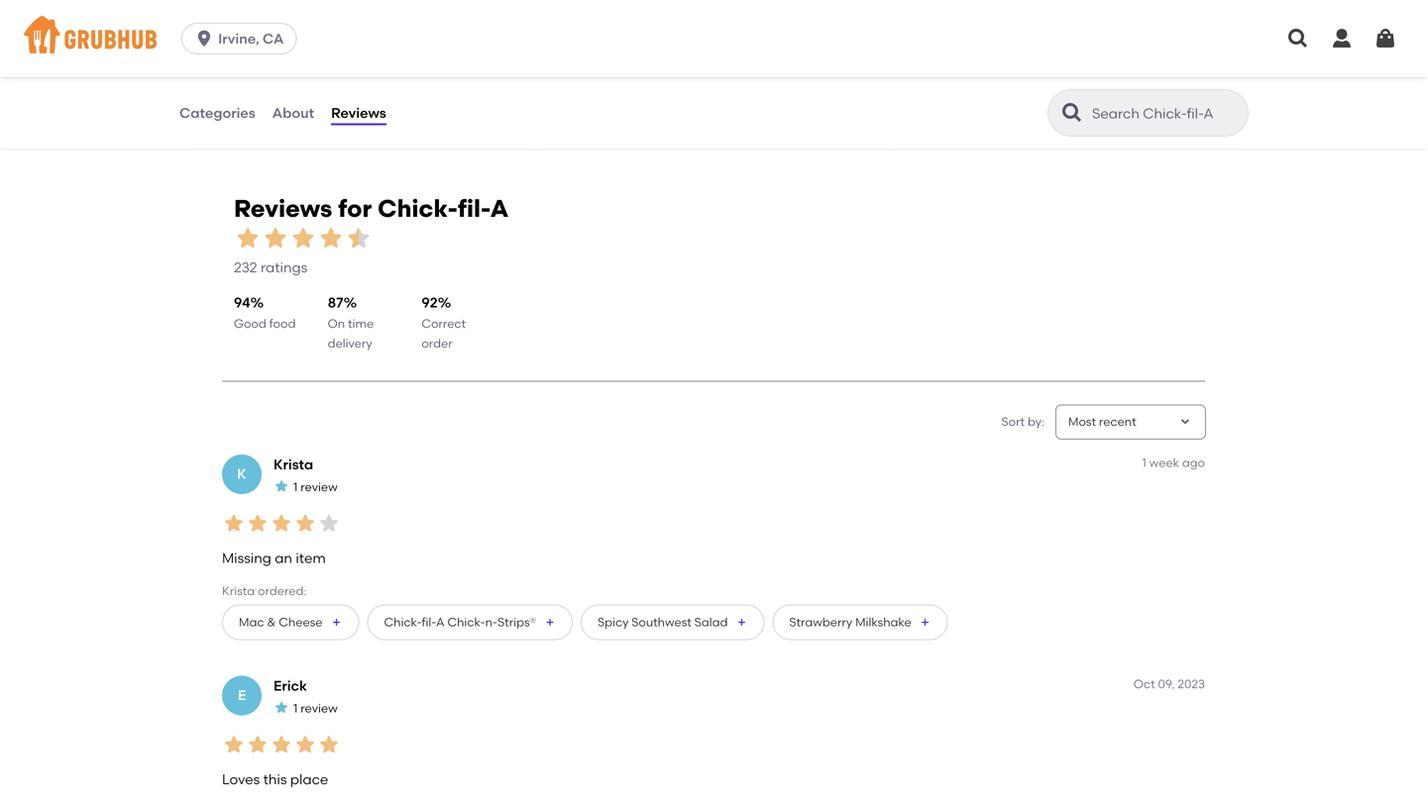 Task type: describe. For each thing, give the bounding box(es) containing it.
1 review for krista
[[293, 480, 338, 495]]

spicy southwest salad button
[[581, 605, 765, 641]]

ratings
[[261, 259, 308, 276]]

Search Chick-fil-A search field
[[1091, 104, 1242, 123]]

Sort by: field
[[1069, 414, 1137, 431]]

loves
[[222, 772, 260, 789]]

ordered:
[[258, 584, 307, 599]]

a inside button
[[436, 615, 445, 630]]

strawberry
[[790, 615, 853, 630]]

fil- inside chick-fil-a chick-n-strips® button
[[422, 615, 436, 630]]

94
[[234, 295, 250, 312]]

most
[[1069, 415, 1096, 429]]

most recent
[[1069, 415, 1137, 429]]

reviews for reviews for chick-fil-a
[[234, 194, 332, 223]]

plus icon image for mac & cheese
[[331, 617, 343, 629]]

by:
[[1028, 415, 1045, 429]]

food
[[269, 317, 296, 331]]

irvine, ca
[[218, 30, 284, 47]]

0 vertical spatial a
[[490, 194, 509, 223]]

cheese
[[279, 615, 323, 630]]

1 review for erick
[[293, 702, 338, 716]]

mac
[[239, 615, 264, 630]]

irvine,
[[218, 30, 259, 47]]

time
[[348, 317, 374, 331]]

1 horizontal spatial fil-
[[458, 194, 490, 223]]

loves this place
[[222, 772, 328, 789]]

k
[[237, 466, 247, 483]]

$1.49
[[207, 42, 234, 57]]

strawberry milkshake button
[[773, 605, 948, 641]]

search icon image
[[1061, 101, 1085, 125]]

&
[[267, 615, 276, 630]]

chick- left strips® on the bottom left of the page
[[448, 615, 485, 630]]

missing
[[222, 550, 271, 567]]

92 correct order
[[422, 295, 466, 351]]

on
[[328, 317, 345, 331]]

2023
[[1178, 677, 1206, 692]]

sort by:
[[1002, 415, 1045, 429]]

2 horizontal spatial svg image
[[1374, 27, 1398, 51]]

reviews for chick-fil-a
[[234, 194, 509, 223]]

20–35
[[207, 25, 242, 39]]

southwest
[[632, 615, 692, 630]]

missing an item
[[222, 550, 326, 567]]

erick
[[274, 678, 307, 695]]

0 vertical spatial 1
[[1143, 456, 1147, 470]]

chick-fil-a chick-n-strips® button
[[367, 605, 573, 641]]

reviews for reviews
[[331, 104, 386, 121]]

order
[[422, 337, 453, 351]]

categories
[[179, 104, 255, 121]]

milkshake
[[856, 615, 912, 630]]

oct 09, 2023
[[1134, 677, 1206, 692]]

mac & cheese button
[[222, 605, 359, 641]]

min
[[245, 25, 266, 39]]

spicy southwest salad
[[598, 615, 728, 630]]

sort
[[1002, 415, 1025, 429]]

n-
[[485, 615, 498, 630]]

92
[[422, 295, 438, 312]]

strips®
[[498, 615, 536, 630]]

good
[[234, 317, 266, 331]]

plus icon image for spicy southwest salad
[[736, 617, 748, 629]]

about button
[[271, 77, 315, 149]]

delivery for 87
[[328, 337, 372, 351]]

20–35 min $1.49 delivery
[[207, 25, 281, 57]]

oct
[[1134, 677, 1156, 692]]

svg image
[[1287, 27, 1311, 51]]

232 ratings
[[234, 259, 308, 276]]



Task type: vqa. For each thing, say whether or not it's contained in the screenshot.
Caret down icon
yes



Task type: locate. For each thing, give the bounding box(es) containing it.
0 vertical spatial krista
[[274, 456, 313, 473]]

delivery inside 87 on time delivery
[[328, 337, 372, 351]]

plus icon image right strips® on the bottom left of the page
[[544, 617, 556, 629]]

categories button
[[178, 77, 256, 149]]

irvine, ca button
[[182, 23, 305, 55]]

1 horizontal spatial a
[[490, 194, 509, 223]]

1 vertical spatial reviews
[[234, 194, 332, 223]]

delivery inside 20–35 min $1.49 delivery
[[237, 42, 281, 57]]

chick- left n-
[[384, 615, 422, 630]]

1 vertical spatial delivery
[[328, 337, 372, 351]]

1 review from the top
[[301, 480, 338, 495]]

0 horizontal spatial delivery
[[237, 42, 281, 57]]

1 left week
[[1143, 456, 1147, 470]]

1 vertical spatial krista
[[222, 584, 255, 599]]

1 vertical spatial 1 review
[[293, 702, 338, 716]]

0 horizontal spatial svg image
[[194, 29, 214, 49]]

plus icon image inside the mac & cheese button
[[331, 617, 343, 629]]

recent
[[1099, 415, 1137, 429]]

2 review from the top
[[301, 702, 338, 716]]

plus icon image
[[331, 617, 343, 629], [544, 617, 556, 629], [736, 617, 748, 629], [920, 617, 932, 629]]

delivery down time
[[328, 337, 372, 351]]

krista
[[274, 456, 313, 473], [222, 584, 255, 599]]

0 vertical spatial reviews
[[331, 104, 386, 121]]

plus icon image for strawberry milkshake
[[920, 617, 932, 629]]

review for krista
[[301, 480, 338, 495]]

plus icon image inside spicy southwest salad button
[[736, 617, 748, 629]]

svg image
[[1330, 27, 1354, 51], [1374, 27, 1398, 51], [194, 29, 214, 49]]

chick-
[[378, 194, 458, 223], [384, 615, 422, 630], [448, 615, 485, 630]]

mac & cheese
[[239, 615, 323, 630]]

star icon image
[[234, 225, 262, 252], [262, 225, 289, 252], [289, 225, 317, 252], [317, 225, 345, 252], [345, 225, 373, 252], [345, 225, 373, 252], [274, 479, 289, 495], [222, 512, 246, 536], [246, 512, 270, 536], [270, 512, 293, 536], [293, 512, 317, 536], [317, 512, 341, 536], [274, 700, 289, 716], [222, 733, 246, 757], [246, 733, 270, 757], [270, 733, 293, 757], [293, 733, 317, 757], [317, 733, 341, 757]]

1
[[1143, 456, 1147, 470], [293, 480, 298, 495], [293, 702, 298, 716]]

94 good food
[[234, 295, 296, 331]]

krista up mac
[[222, 584, 255, 599]]

1 for erick
[[293, 702, 298, 716]]

krista for krista
[[274, 456, 313, 473]]

1 for krista
[[293, 480, 298, 495]]

plus icon image right 'cheese' on the left
[[331, 617, 343, 629]]

0 vertical spatial review
[[301, 480, 338, 495]]

1 review
[[293, 480, 338, 495], [293, 702, 338, 716]]

ca
[[263, 30, 284, 47]]

reviews right about on the left of the page
[[331, 104, 386, 121]]

week
[[1150, 456, 1180, 470]]

delivery for 20–35
[[237, 42, 281, 57]]

3 plus icon image from the left
[[736, 617, 748, 629]]

1 vertical spatial fil-
[[422, 615, 436, 630]]

plus icon image right the salad
[[736, 617, 748, 629]]

strawberry milkshake
[[790, 615, 912, 630]]

0 vertical spatial 1 review
[[293, 480, 338, 495]]

232
[[234, 259, 257, 276]]

1 review up the item
[[293, 480, 338, 495]]

review
[[301, 480, 338, 495], [301, 702, 338, 716]]

2 plus icon image from the left
[[544, 617, 556, 629]]

about
[[272, 104, 314, 121]]

1 right k
[[293, 480, 298, 495]]

1 vertical spatial review
[[301, 702, 338, 716]]

review down erick
[[301, 702, 338, 716]]

0 horizontal spatial krista
[[222, 584, 255, 599]]

1 horizontal spatial svg image
[[1330, 27, 1354, 51]]

2 1 review from the top
[[293, 702, 338, 716]]

item
[[296, 550, 326, 567]]

reviews button
[[330, 77, 387, 149]]

1 horizontal spatial delivery
[[328, 337, 372, 351]]

fil-
[[458, 194, 490, 223], [422, 615, 436, 630]]

87
[[328, 295, 344, 312]]

svg image inside irvine, ca button
[[194, 29, 214, 49]]

0 vertical spatial fil-
[[458, 194, 490, 223]]

krista ordered:
[[222, 584, 307, 599]]

chick-fil-a chick-n-strips®
[[384, 615, 536, 630]]

reviews
[[331, 104, 386, 121], [234, 194, 332, 223]]

1 1 review from the top
[[293, 480, 338, 495]]

1 review down erick
[[293, 702, 338, 716]]

review up the item
[[301, 480, 338, 495]]

a
[[490, 194, 509, 223], [436, 615, 445, 630]]

delivery
[[237, 42, 281, 57], [328, 337, 372, 351]]

1 vertical spatial 1
[[293, 480, 298, 495]]

for
[[338, 194, 372, 223]]

krista for krista ordered:
[[222, 584, 255, 599]]

correct
[[422, 317, 466, 331]]

plus icon image inside strawberry milkshake button
[[920, 617, 932, 629]]

plus icon image for chick-fil-a chick-n-strips®
[[544, 617, 556, 629]]

1 week ago
[[1143, 456, 1206, 470]]

1 plus icon image from the left
[[331, 617, 343, 629]]

caret down icon image
[[1178, 414, 1194, 430]]

09,
[[1158, 677, 1175, 692]]

review for erick
[[301, 702, 338, 716]]

e
[[238, 688, 246, 705]]

main navigation navigation
[[0, 0, 1428, 77]]

salad
[[695, 615, 728, 630]]

place
[[290, 772, 328, 789]]

0 vertical spatial delivery
[[237, 42, 281, 57]]

2 vertical spatial 1
[[293, 702, 298, 716]]

spicy
[[598, 615, 629, 630]]

reviews up ratings
[[234, 194, 332, 223]]

krista right k
[[274, 456, 313, 473]]

0 horizontal spatial fil-
[[422, 615, 436, 630]]

plus icon image right milkshake
[[920, 617, 932, 629]]

1 horizontal spatial krista
[[274, 456, 313, 473]]

1 vertical spatial a
[[436, 615, 445, 630]]

chick- right for
[[378, 194, 458, 223]]

delivery down min
[[237, 42, 281, 57]]

plus icon image inside chick-fil-a chick-n-strips® button
[[544, 617, 556, 629]]

0 horizontal spatial a
[[436, 615, 445, 630]]

1 down erick
[[293, 702, 298, 716]]

87 on time delivery
[[328, 295, 374, 351]]

reviews inside 'button'
[[331, 104, 386, 121]]

this
[[263, 772, 287, 789]]

4 plus icon image from the left
[[920, 617, 932, 629]]

an
[[275, 550, 292, 567]]

ago
[[1183, 456, 1206, 470]]



